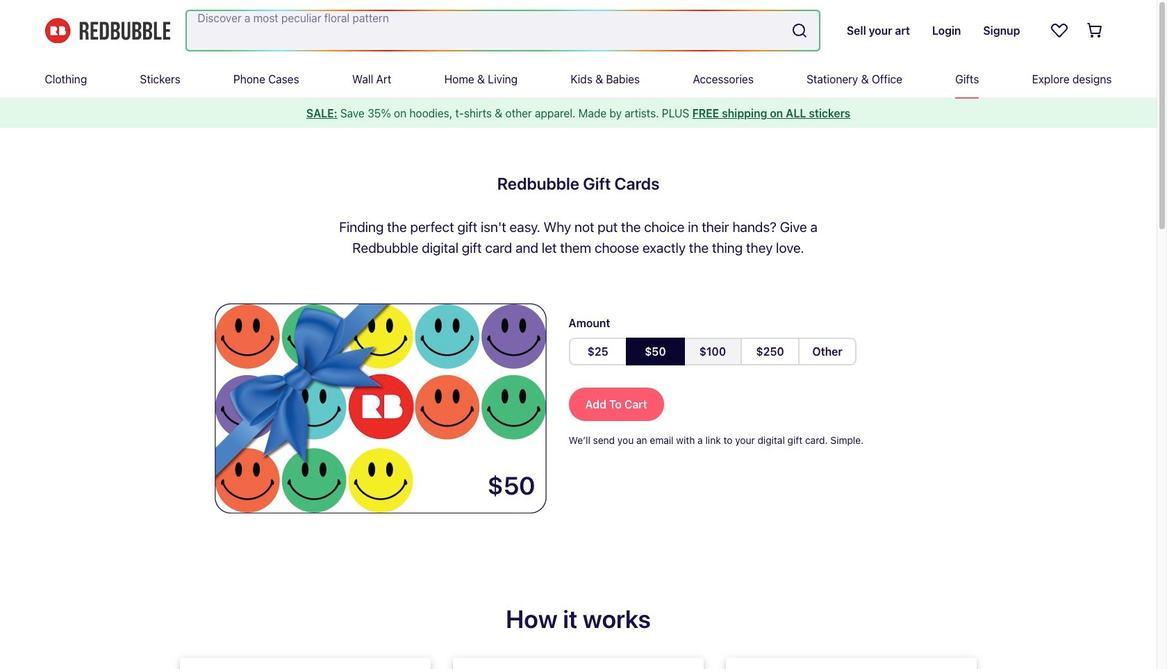 Task type: describe. For each thing, give the bounding box(es) containing it.
8 menu item from the left
[[807, 61, 902, 97]]

1 menu item from the left
[[45, 61, 87, 97]]

9 menu item from the left
[[955, 61, 979, 97]]

10 menu item from the left
[[1032, 61, 1112, 97]]

4 menu item from the left
[[352, 61, 391, 97]]



Task type: locate. For each thing, give the bounding box(es) containing it.
None field
[[187, 11, 819, 50]]

7 menu item from the left
[[693, 61, 754, 97]]

6 menu item from the left
[[571, 61, 640, 97]]

gift card image
[[213, 303, 546, 513]]

$50, [object object] element
[[626, 338, 685, 365]]

menu item
[[45, 61, 87, 97], [140, 61, 180, 97], [233, 61, 299, 97], [352, 61, 391, 97], [444, 61, 518, 97], [571, 61, 640, 97], [693, 61, 754, 97], [807, 61, 902, 97], [955, 61, 979, 97], [1032, 61, 1112, 97]]

2 menu item from the left
[[140, 61, 180, 97]]

[object object] option group
[[569, 338, 857, 365]]

Search term search field
[[187, 11, 786, 50]]

menu bar
[[45, 61, 1112, 97]]

None radio
[[626, 338, 685, 365], [683, 338, 742, 365], [741, 338, 800, 365], [626, 338, 685, 365], [683, 338, 742, 365], [741, 338, 800, 365]]

None radio
[[569, 338, 627, 365], [798, 338, 857, 365], [569, 338, 627, 365], [798, 338, 857, 365]]

3 menu item from the left
[[233, 61, 299, 97]]

5 menu item from the left
[[444, 61, 518, 97]]



